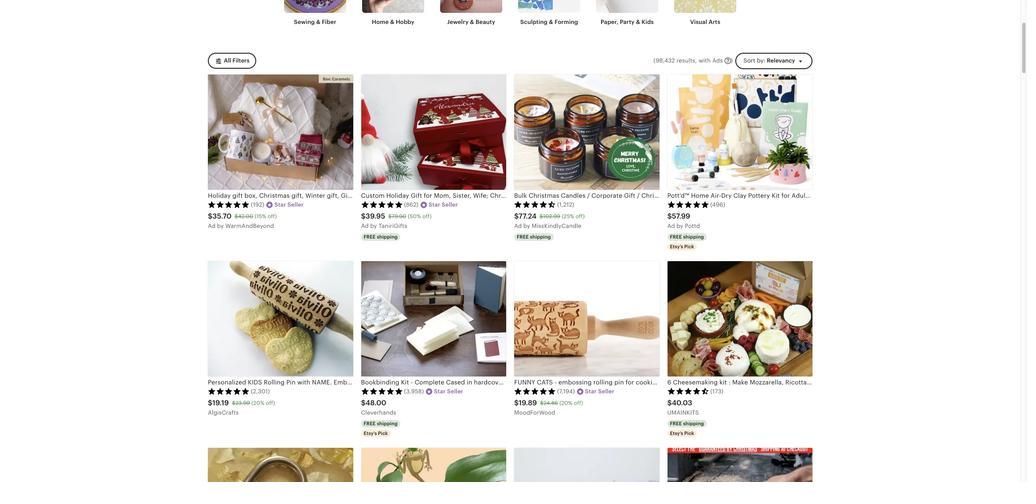 Task type: locate. For each thing, give the bounding box(es) containing it.
fiber
[[322, 19, 337, 25]]

b down 39.95
[[371, 222, 374, 229]]

d inside $ 57.99 a d b y pottd
[[672, 222, 675, 229]]

1 (20% from the left
[[252, 400, 265, 406]]

b for 35.70
[[217, 222, 221, 229]]

& left fiber in the left of the page
[[316, 19, 321, 25]]

& for sewing
[[316, 19, 321, 25]]

1 b from the left
[[217, 222, 221, 229]]

d inside the $ 39.95 $ 79.90 (50% off) a d b y tanirigifts
[[365, 222, 369, 229]]

off) inside $ 35.70 $ 42.00 (15% off) a d b y warmandbeyond
[[268, 213, 277, 219]]

0 vertical spatial 4.5 out of 5 stars image
[[515, 201, 556, 208]]

y down '77.24' in the right of the page
[[527, 222, 531, 229]]

engraved hammer, father's day dad gift, personalized hammer, best dad ever gift, wood handle, unique father's day gift, carpenter gift image
[[668, 448, 813, 482]]

& left kids
[[636, 19, 641, 25]]

(20% inside $ 19.89 $ 24.86 (20% off) moodforwood
[[560, 400, 573, 406]]

d down '77.24' in the right of the page
[[518, 222, 522, 229]]

plant animal decorations, cute houseplant gifts! image
[[361, 448, 507, 482]]

funny cats - embossing rolling pin for cookies, embossed biscuits, christmas gift, mother's day gift, laser engraved, animal lover image
[[515, 261, 660, 377]]

free down cleverhands at the left of the page
[[364, 421, 376, 426]]

etsy's pick
[[670, 244, 695, 249], [364, 431, 388, 436], [670, 431, 695, 436]]

free shipping for 40.03
[[670, 421, 705, 426]]

4.5 out of 5 stars image
[[515, 201, 556, 208], [668, 388, 710, 395]]

d
[[212, 222, 216, 229], [365, 222, 369, 229], [518, 222, 522, 229], [672, 222, 675, 229]]

19.89
[[519, 399, 537, 407]]

off) for 39.95
[[423, 213, 432, 219]]

jewelry
[[447, 19, 469, 25]]

visual arts link
[[675, 0, 737, 26]]

2 a from the left
[[361, 222, 365, 229]]

forming
[[555, 19, 579, 25]]

shipping for 57.99
[[684, 234, 705, 239]]

free shipping down tanirigifts
[[364, 234, 398, 239]]

1 vertical spatial 4.5 out of 5 stars image
[[668, 388, 710, 395]]

diy arm knit kit,35x60, merino blanket, chunky knit diy knitting kit, birthday gift image
[[515, 448, 660, 482]]

a inside $ 57.99 a d b y pottd
[[668, 222, 672, 229]]

y inside the $ 39.95 $ 79.90 (50% off) a d b y tanirigifts
[[374, 222, 377, 229]]

(20% for 19.89
[[560, 400, 573, 406]]

0 horizontal spatial (20%
[[252, 400, 265, 406]]

etsy's down umainkits
[[670, 431, 684, 436]]

b down "35.70"
[[217, 222, 221, 229]]

relevancy
[[767, 57, 796, 64]]

d down "35.70"
[[212, 222, 216, 229]]

b inside $ 35.70 $ 42.00 (15% off) a d b y warmandbeyond
[[217, 222, 221, 229]]

free down '77.24' in the right of the page
[[517, 234, 529, 239]]

star right (3,958)
[[434, 388, 446, 395]]

1 horizontal spatial 4.5 out of 5 stars image
[[668, 388, 710, 395]]

a inside the $ 39.95 $ 79.90 (50% off) a d b y tanirigifts
[[361, 222, 365, 229]]

off) down (2,301)
[[266, 400, 275, 406]]

a inside $ 77.24 $ 102.99 (25% off) a d b y misskindlycandle
[[515, 222, 519, 229]]

5 out of 5 stars image up "35.70"
[[208, 201, 250, 208]]

39.95
[[366, 212, 385, 220]]

etsy's for 48.00
[[364, 431, 377, 436]]

etsy's down $ 57.99 a d b y pottd
[[670, 244, 684, 249]]

(2,301)
[[251, 388, 270, 395]]

off) right (15%
[[268, 213, 277, 219]]

2 d from the left
[[365, 222, 369, 229]]

tanirigifts
[[379, 222, 408, 229]]

pick down pottd
[[685, 244, 695, 249]]

1 d from the left
[[212, 222, 216, 229]]

pick for 57.99
[[685, 244, 695, 249]]

star seller right (7,194)
[[585, 388, 615, 395]]

off) down (7,194)
[[574, 400, 583, 406]]

star right (7,194)
[[585, 388, 597, 395]]

results,
[[677, 57, 698, 64]]

etsy's pick for 40.03
[[670, 431, 695, 436]]

5 out of 5 stars image up 19.89
[[515, 388, 556, 395]]

a inside $ 35.70 $ 42.00 (15% off) a d b y warmandbeyond
[[208, 222, 212, 229]]

etsy's
[[670, 244, 684, 249], [364, 431, 377, 436], [670, 431, 684, 436]]

b inside the $ 39.95 $ 79.90 (50% off) a d b y tanirigifts
[[371, 222, 374, 229]]

5 out of 5 stars image up 57.99
[[668, 201, 710, 208]]

off) right (25%
[[576, 213, 585, 219]]

free shipping down '77.24' in the right of the page
[[517, 234, 551, 239]]

y
[[221, 222, 224, 229], [374, 222, 377, 229], [527, 222, 531, 229], [681, 222, 684, 229]]

y inside $ 77.24 $ 102.99 (25% off) a d b y misskindlycandle
[[527, 222, 531, 229]]

3 d from the left
[[518, 222, 522, 229]]

5 out of 5 stars image up 48.00 on the bottom of the page
[[361, 388, 403, 395]]

visual
[[691, 19, 708, 25]]

pick for 40.03
[[685, 431, 695, 436]]

5 out of 5 stars image
[[208, 201, 250, 208], [361, 201, 403, 208], [668, 201, 710, 208], [208, 388, 250, 395], [361, 388, 403, 395], [515, 388, 556, 395]]

seller right (3,958)
[[447, 388, 464, 395]]

star seller for 19.89
[[585, 388, 615, 395]]

sewing & fiber
[[294, 19, 337, 25]]

(20% inside $ 19.19 $ 23.99 (20% off) algiscrafts
[[252, 400, 265, 406]]

d inside $ 77.24 $ 102.99 (25% off) a d b y misskindlycandle
[[518, 222, 522, 229]]

& right home
[[390, 19, 395, 25]]

(7,194)
[[558, 388, 575, 395]]

free shipping down umainkits
[[670, 421, 705, 426]]

102.99
[[543, 213, 561, 219]]

(15%
[[255, 213, 266, 219]]

4 y from the left
[[681, 222, 684, 229]]

d for 35.70
[[212, 222, 216, 229]]

off) for 19.89
[[574, 400, 583, 406]]

free for 57.99
[[670, 234, 682, 239]]

3 & from the left
[[470, 19, 475, 25]]

seller right "(862)"
[[442, 202, 458, 208]]

free shipping for 57.99
[[670, 234, 705, 239]]

home & hobby link
[[362, 0, 425, 26]]

35.70
[[213, 212, 232, 220]]

4 & from the left
[[549, 19, 554, 25]]

5 out of 5 stars image up 19.19
[[208, 388, 250, 395]]

bookbinding kit - complete cased in hardcover journal bookbinding diy craft kit with tools, supplies and instruction book image
[[361, 261, 507, 377]]

y for 77.24
[[527, 222, 531, 229]]

4 d from the left
[[672, 222, 675, 229]]

etsy's pick down cleverhands at the left of the page
[[364, 431, 388, 436]]

free down 39.95
[[364, 234, 376, 239]]

free
[[364, 234, 376, 239], [517, 234, 529, 239], [670, 234, 682, 239], [364, 421, 376, 426], [670, 421, 682, 426]]

paper, party & kids link
[[597, 0, 659, 26]]

4.5 out of 5 stars image up 40.03
[[668, 388, 710, 395]]

24.86
[[544, 400, 558, 406]]

& for home
[[390, 19, 395, 25]]

etsy's down cleverhands at the left of the page
[[364, 431, 377, 436]]

off) right '(50%'
[[423, 213, 432, 219]]

etsy's pick down pottd
[[670, 244, 695, 249]]

moodforwood
[[515, 409, 556, 416]]

2 & from the left
[[390, 19, 395, 25]]

star
[[275, 202, 286, 208], [429, 202, 441, 208], [434, 388, 446, 395], [585, 388, 597, 395]]

(173)
[[711, 388, 724, 395]]

1 horizontal spatial (20%
[[560, 400, 573, 406]]

shipping for 48.00
[[377, 421, 398, 426]]

y down 57.99
[[681, 222, 684, 229]]

d down 57.99
[[672, 222, 675, 229]]

b down 57.99
[[677, 222, 681, 229]]

b inside $ 77.24 $ 102.99 (25% off) a d b y misskindlycandle
[[524, 222, 528, 229]]

b
[[217, 222, 221, 229], [371, 222, 374, 229], [524, 222, 528, 229], [677, 222, 681, 229]]

2 y from the left
[[374, 222, 377, 229]]

5 & from the left
[[636, 19, 641, 25]]

0 horizontal spatial 4.5 out of 5 stars image
[[515, 201, 556, 208]]

(20%
[[252, 400, 265, 406], [560, 400, 573, 406]]

77.24
[[519, 212, 537, 220]]

kids
[[642, 19, 654, 25]]

y inside $ 57.99 a d b y pottd
[[681, 222, 684, 229]]

3 y from the left
[[527, 222, 531, 229]]

off)
[[268, 213, 277, 219], [423, 213, 432, 219], [576, 213, 585, 219], [266, 400, 275, 406], [574, 400, 583, 406]]

y inside $ 35.70 $ 42.00 (15% off) a d b y warmandbeyond
[[221, 222, 224, 229]]

star seller
[[275, 202, 304, 208], [429, 202, 458, 208], [434, 388, 464, 395], [585, 388, 615, 395]]

etsy's for 40.03
[[670, 431, 684, 436]]

star seller right "(862)"
[[429, 202, 458, 208]]

2 b from the left
[[371, 222, 374, 229]]

free down $ 57.99 a d b y pottd
[[670, 234, 682, 239]]

a left warmandbeyond
[[208, 222, 212, 229]]

shipping down umainkits
[[684, 421, 705, 426]]

free shipping down pottd
[[670, 234, 705, 239]]

shipping down tanirigifts
[[377, 234, 398, 239]]

sewing
[[294, 19, 315, 25]]

$ inside $ 57.99 a d b y pottd
[[668, 212, 672, 220]]

algiscrafts
[[208, 409, 239, 416]]

star seller right (192)
[[275, 202, 304, 208]]

& left beauty
[[470, 19, 475, 25]]

all
[[224, 57, 231, 64]]

a for 77.24
[[515, 222, 519, 229]]

a left tanirigifts
[[361, 222, 365, 229]]

shipping down $ 77.24 $ 102.99 (25% off) a d b y misskindlycandle
[[530, 234, 551, 239]]

off) inside $ 77.24 $ 102.99 (25% off) a d b y misskindlycandle
[[576, 213, 585, 219]]

etsy's pick down umainkits
[[670, 431, 695, 436]]

( 98,432 results,
[[654, 57, 698, 64]]

pick down umainkits
[[685, 431, 695, 436]]

off) inside the $ 39.95 $ 79.90 (50% off) a d b y tanirigifts
[[423, 213, 432, 219]]

pick down cleverhands at the left of the page
[[378, 431, 388, 436]]

1 a from the left
[[208, 222, 212, 229]]

pott'd™ home air-dry clay pottery kit for adults & beginners | kit includes air-dry clay, tools, paints, brushes, sealant, how-to-guide image
[[668, 74, 813, 190]]

d down 39.95
[[365, 222, 369, 229]]

$ 48.00 cleverhands
[[361, 399, 396, 416]]

y down "35.70"
[[221, 222, 224, 229]]

4.5 out of 5 stars image for a d
[[515, 201, 556, 208]]

free shipping down cleverhands at the left of the page
[[364, 421, 398, 426]]

bulk christmas candles / corporate gift / christmas gift / personalized favor/ happy holidays/ merry christmas/ personalized/ soy candles image
[[515, 74, 660, 190]]

b for 39.95
[[371, 222, 374, 229]]

2 (20% from the left
[[560, 400, 573, 406]]

free down umainkits
[[670, 421, 682, 426]]

by:
[[757, 57, 766, 64]]

jewelry & beauty link
[[440, 0, 503, 26]]

4 a from the left
[[668, 222, 672, 229]]

star for 19.89
[[585, 388, 597, 395]]

shipping down pottd
[[684, 234, 705, 239]]

$ 19.89 $ 24.86 (20% off) moodforwood
[[515, 399, 583, 416]]

sort
[[744, 57, 756, 64]]

$ 35.70 $ 42.00 (15% off) a d b y warmandbeyond
[[208, 212, 277, 229]]

4.5 out of 5 stars image up '77.24' in the right of the page
[[515, 201, 556, 208]]

& for sculpting
[[549, 19, 554, 25]]

a left pottd
[[668, 222, 672, 229]]

1 & from the left
[[316, 19, 321, 25]]

4 b from the left
[[677, 222, 681, 229]]

star right (192)
[[275, 202, 286, 208]]

b down '77.24' in the right of the page
[[524, 222, 528, 229]]

seller
[[288, 202, 304, 208], [442, 202, 458, 208], [447, 388, 464, 395], [599, 388, 615, 395]]

free for 48.00
[[364, 421, 376, 426]]

1 y from the left
[[221, 222, 224, 229]]

shipping for 40.03
[[684, 421, 705, 426]]

3 b from the left
[[524, 222, 528, 229]]

free shipping
[[364, 234, 398, 239], [517, 234, 551, 239], [670, 234, 705, 239], [364, 421, 398, 426], [670, 421, 705, 426]]

a
[[208, 222, 212, 229], [361, 222, 365, 229], [515, 222, 519, 229], [668, 222, 672, 229]]

5 out of 5 stars image for 19.19
[[208, 388, 250, 395]]

pick
[[685, 244, 695, 249], [378, 431, 388, 436], [685, 431, 695, 436]]

&
[[316, 19, 321, 25], [390, 19, 395, 25], [470, 19, 475, 25], [549, 19, 554, 25], [636, 19, 641, 25]]

seller for 35.70
[[288, 202, 304, 208]]

6 cheesemaking kit : make mozzarella, ricotta, paneer, burrata, mascarpone, queso blanco & paneer (10 batches) - u main image
[[668, 261, 813, 377]]

y for 39.95
[[374, 222, 377, 229]]

3 a from the left
[[515, 222, 519, 229]]

star seller right (3,958)
[[434, 388, 464, 395]]

y down 39.95
[[374, 222, 377, 229]]

40.03
[[672, 399, 693, 407]]

with ads
[[699, 57, 723, 64]]

shipping
[[377, 234, 398, 239], [530, 234, 551, 239], [684, 234, 705, 239], [377, 421, 398, 426], [684, 421, 705, 426]]

shipping down cleverhands at the left of the page
[[377, 421, 398, 426]]

& left forming
[[549, 19, 554, 25]]

seller right (7,194)
[[599, 388, 615, 395]]

all filters
[[224, 57, 250, 64]]

a left misskindlycandle
[[515, 222, 519, 229]]

$
[[208, 212, 213, 220], [361, 212, 366, 220], [515, 212, 519, 220], [668, 212, 672, 220], [235, 213, 238, 219], [389, 213, 392, 219], [540, 213, 543, 219], [208, 399, 213, 407], [361, 399, 366, 407], [515, 399, 519, 407], [668, 399, 672, 407], [232, 400, 236, 406], [541, 400, 544, 406]]

off) inside $ 19.89 $ 24.86 (20% off) moodforwood
[[574, 400, 583, 406]]

a for 39.95
[[361, 222, 365, 229]]

5 out of 5 stars image up 39.95
[[361, 201, 403, 208]]

(20% down (2,301)
[[252, 400, 265, 406]]

sewing & fiber link
[[284, 0, 346, 26]]

off) inside $ 19.19 $ 23.99 (20% off) algiscrafts
[[266, 400, 275, 406]]

ads
[[713, 57, 723, 64]]

(20% down (7,194)
[[560, 400, 573, 406]]

d inside $ 35.70 $ 42.00 (15% off) a d b y warmandbeyond
[[212, 222, 216, 229]]

seller right (192)
[[288, 202, 304, 208]]

personalized kids rolling pin with name.  embossing rolling pin. kids baking rolling pin. pretend kitchen play image
[[208, 261, 353, 377]]

star right "(862)"
[[429, 202, 441, 208]]



Task type: vqa. For each thing, say whether or not it's contained in the screenshot.
bottom 4.5 out of 5 stars 'image'
yes



Task type: describe. For each thing, give the bounding box(es) containing it.
79.90
[[392, 213, 407, 219]]

5 out of 5 stars image for 35.70
[[208, 201, 250, 208]]

jewelry & beauty
[[447, 19, 496, 25]]

b inside $ 57.99 a d b y pottd
[[677, 222, 681, 229]]

hobby
[[396, 19, 415, 25]]

(20% for 19.19
[[252, 400, 265, 406]]

cleverhands
[[361, 409, 396, 416]]

with
[[699, 57, 711, 64]]

misskindlycandle
[[532, 222, 582, 229]]

umainkits
[[668, 409, 699, 416]]

(192)
[[251, 202, 264, 208]]

seller for 39.95
[[442, 202, 458, 208]]

star seller for 35.70
[[275, 202, 304, 208]]

(50%
[[408, 213, 421, 219]]

off) for 77.24
[[576, 213, 585, 219]]

arts
[[709, 19, 721, 25]]

star seller for 39.95
[[429, 202, 458, 208]]

19.19
[[213, 399, 229, 407]]

star for 35.70
[[275, 202, 286, 208]]

free shipping for 48.00
[[364, 421, 398, 426]]

off) for 19.19
[[266, 400, 275, 406]]

$ 77.24 $ 102.99 (25% off) a d b y misskindlycandle
[[515, 212, 585, 229]]

custom holiday gift for mom, sister, wife; christmas gift for her, gift box for women, christmas gifts, unique holiday gift, xmas gift idea image
[[361, 74, 507, 190]]

a for 35.70
[[208, 222, 212, 229]]

$ inside $ 48.00 cleverhands
[[361, 399, 366, 407]]

home & hobby
[[372, 19, 415, 25]]

4.5 out of 5 stars image for umainkits
[[668, 388, 710, 395]]

y for 35.70
[[221, 222, 224, 229]]

48.00
[[366, 399, 387, 407]]

pottd
[[685, 222, 700, 229]]

$ 57.99 a d b y pottd
[[668, 212, 700, 229]]

)
[[731, 57, 733, 64]]

98,432
[[656, 57, 675, 64]]

home
[[372, 19, 389, 25]]

42.00
[[238, 213, 253, 219]]

free for 40.03
[[670, 421, 682, 426]]

holiday gift box, christmas gift, winter gift, gift box for women, new year gift idea, gift box for women, care package for her, warm gift image
[[208, 74, 353, 190]]

5 out of 5 stars image for 39.95
[[361, 201, 403, 208]]

(862)
[[404, 202, 419, 208]]

sort by: relevancy
[[744, 57, 796, 64]]

& inside "link"
[[636, 19, 641, 25]]

$ 40.03 umainkits
[[668, 399, 699, 416]]

pick for 48.00
[[378, 431, 388, 436]]

$ 19.19 $ 23.99 (20% off) algiscrafts
[[208, 399, 275, 416]]

brass love lock incl. engraving + organzasäckchen (lock with names and date, personalized gift, marinated) image
[[208, 448, 353, 482]]

seller for 19.89
[[599, 388, 615, 395]]

d for 39.95
[[365, 222, 369, 229]]

57.99
[[672, 212, 691, 220]]

visual arts
[[691, 19, 721, 25]]

& for jewelry
[[470, 19, 475, 25]]

warmandbeyond
[[226, 222, 274, 229]]

(1,212)
[[558, 202, 575, 208]]

sculpting
[[521, 19, 548, 25]]

sculpting & forming
[[521, 19, 579, 25]]

all filters button
[[208, 53, 256, 69]]

party
[[620, 19, 635, 25]]

sculpting & forming link
[[519, 0, 581, 26]]

paper,
[[601, 19, 619, 25]]

$ inside $ 40.03 umainkits
[[668, 399, 672, 407]]

(
[[654, 57, 656, 64]]

beauty
[[476, 19, 496, 25]]

filters
[[233, 57, 250, 64]]

(25%
[[562, 213, 575, 219]]

etsy's pick for 57.99
[[670, 244, 695, 249]]

23.99
[[236, 400, 250, 406]]

off) for 35.70
[[268, 213, 277, 219]]

paper, party & kids
[[601, 19, 654, 25]]

star for 39.95
[[429, 202, 441, 208]]

etsy's pick for 48.00
[[364, 431, 388, 436]]

etsy's for 57.99
[[670, 244, 684, 249]]

(496)
[[711, 202, 726, 208]]

$ 39.95 $ 79.90 (50% off) a d b y tanirigifts
[[361, 212, 432, 229]]

(3,958)
[[404, 388, 424, 395]]

5 out of 5 stars image for 19.89
[[515, 388, 556, 395]]

b for 77.24
[[524, 222, 528, 229]]

d for 77.24
[[518, 222, 522, 229]]



